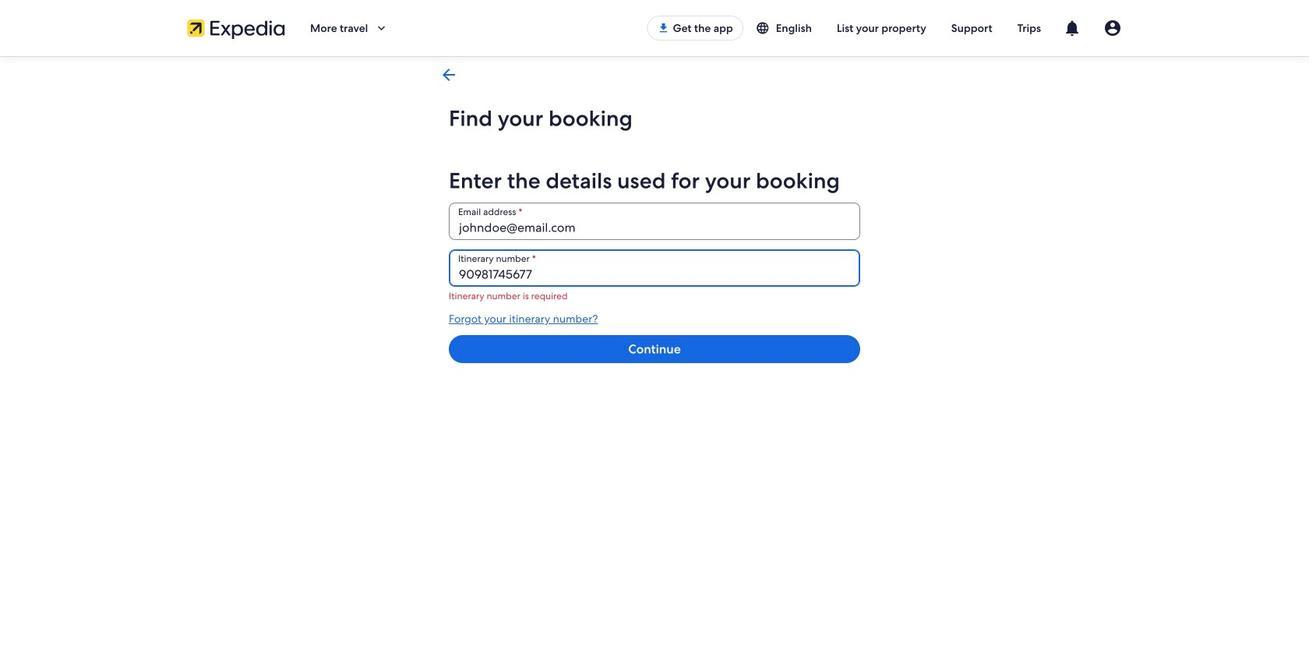 Task type: locate. For each thing, give the bounding box(es) containing it.
small image
[[756, 21, 770, 35]]

None text field
[[449, 203, 861, 240]]

navigates to your trips page image
[[440, 65, 458, 84]]

None text field
[[449, 249, 861, 287]]



Task type: vqa. For each thing, say whether or not it's contained in the screenshot.
Navigates to your trips page Icon
yes



Task type: describe. For each thing, give the bounding box(es) containing it.
communication center icon image
[[1063, 19, 1082, 37]]

expedia logo image
[[187, 17, 285, 39]]

trailing image
[[374, 21, 388, 35]]

greg image
[[1104, 19, 1122, 37]]

download the app button image
[[657, 22, 670, 34]]

trips navigation
[[430, 56, 879, 94]]



